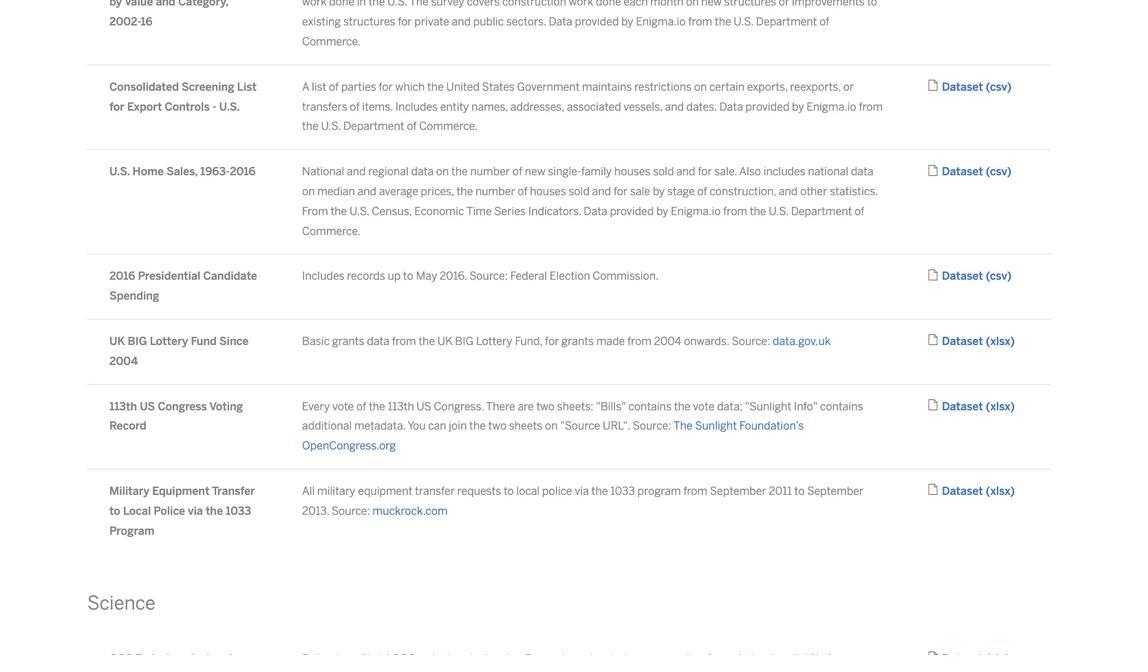 Task type: describe. For each thing, give the bounding box(es) containing it.
regional
[[368, 165, 409, 178]]

police
[[154, 505, 185, 518]]

median
[[317, 185, 355, 198]]

controls
[[165, 100, 210, 113]]

election
[[550, 270, 590, 283]]

the up "the"
[[674, 400, 691, 413]]

2016.
[[440, 270, 467, 283]]

via inside military equipment transfer to local police via the 1033 program
[[188, 505, 203, 518]]

and down 'family'
[[592, 185, 611, 198]]

113th us congress voting record
[[109, 400, 243, 433]]

sheets
[[509, 420, 543, 433]]

list
[[237, 80, 257, 93]]

program
[[638, 485, 681, 498]]

congress.
[[434, 400, 484, 413]]

from
[[302, 205, 328, 218]]

are
[[518, 400, 534, 413]]

average
[[379, 185, 418, 198]]

2 lottery from the left
[[476, 335, 513, 348]]

of left new
[[513, 165, 523, 178]]

uk big lottery fund since 2004
[[109, 335, 249, 368]]

department inside national and regional data on the number of new single-family houses sold and for sale. also includes national data on median and average prices, the number of houses sold and for sale by stage of construction, and other statistics. from the u.s. census, economic time series indicators. data provided by enigma.io from the u.s. department of commerce.
[[791, 205, 852, 218]]

for inside consolidated screening list for export controls - u.s.
[[109, 100, 124, 113]]

1963-
[[200, 165, 230, 178]]

commission.
[[593, 270, 659, 283]]

dataset ( csv ) for also
[[942, 165, 1012, 178]]

maintains
[[582, 80, 632, 93]]

single-
[[548, 165, 581, 178]]

u.s. left home
[[109, 165, 130, 178]]

program
[[109, 525, 155, 538]]

3 dataset from the top
[[942, 270, 983, 283]]

source: inside all military equipment transfer requests to local police via the 1033 program from september 2011 to september 2013. source:
[[332, 505, 370, 518]]

2 vertical spatial by
[[657, 205, 669, 218]]

big inside uk big lottery fund since 2004
[[128, 335, 147, 348]]

additional
[[302, 420, 352, 433]]

) for or
[[1007, 80, 1012, 93]]

csv for or
[[990, 80, 1007, 93]]

sale.
[[715, 165, 737, 178]]

data.gov.uk link
[[773, 335, 831, 348]]

from inside a list of parties for which the united states government maintains restrictions on certain exports, reexports, or transfers of items. includes entity names, addresses, associated vessels, and dates. data provided by enigma.io from the u.s. department of commerce.
[[859, 100, 883, 113]]

from inside all military equipment transfer requests to local police via the 1033 program from september 2011 to september 2013. source:
[[684, 485, 708, 498]]

data inside national and regional data on the number of new single-family houses sold and for sale. also includes national data on median and average prices, the number of houses sold and for sale by stage of construction, and other statistics. from the u.s. census, economic time series indicators. data provided by enigma.io from the u.s. department of commerce.
[[584, 205, 608, 218]]

1033 inside all military equipment transfer requests to local police via the 1033 program from september 2011 to september 2013. source:
[[611, 485, 635, 498]]

2 horizontal spatial data
[[851, 165, 874, 178]]

on up prices,
[[436, 165, 449, 178]]

2 vote from the left
[[693, 400, 715, 413]]

uk inside uk big lottery fund since 2004
[[109, 335, 125, 348]]

statistics.
[[830, 185, 878, 198]]

113th inside 113th us congress voting record
[[109, 400, 137, 413]]

every vote of the 113th us congress. there are two sheets: "bills" contains the vote data; "sunlight info" contains additional metadata. you can join the two sheets on "source url". source:
[[302, 400, 863, 433]]

dataset ( xlsx ) for all military equipment transfer requests to local police via the 1033 program from september 2011 to september 2013. source:
[[942, 485, 1015, 498]]

source: right 2016.
[[470, 270, 508, 283]]

of down parties
[[350, 100, 360, 113]]

sales,
[[167, 165, 198, 178]]

commerce. inside national and regional data on the number of new single-family houses sold and for sale. also includes national data on median and average prices, the number of houses sold and for sale by stage of construction, and other statistics. from the u.s. census, economic time series indicators. data provided by enigma.io from the u.s. department of commerce.
[[302, 225, 361, 238]]

a
[[302, 80, 309, 93]]

1 vote from the left
[[332, 400, 354, 413]]

government
[[517, 80, 580, 93]]

sale
[[630, 185, 650, 198]]

csv for also
[[990, 165, 1007, 178]]

federal
[[511, 270, 547, 283]]

u.s. inside consolidated screening list for export controls - u.s.
[[219, 100, 240, 113]]

there
[[486, 400, 515, 413]]

the inside all military equipment transfer requests to local police via the 1033 program from september 2011 to september 2013. source:
[[592, 485, 608, 498]]

the up metadata.
[[369, 400, 385, 413]]

muckrock.com link
[[373, 505, 448, 518]]

united
[[446, 80, 480, 93]]

the
[[674, 420, 693, 433]]

dates.
[[687, 100, 717, 113]]

1 vertical spatial sold
[[569, 185, 590, 198]]

onwards.
[[684, 335, 729, 348]]

the sunlight foundation's opencongress.org link
[[302, 420, 804, 453]]

of inside every vote of the 113th us congress. there are two sheets: "bills" contains the vote data; "sunlight info" contains additional metadata. you can join the two sheets on "source url". source:
[[357, 400, 366, 413]]

of down new
[[518, 185, 528, 198]]

enigma.io inside national and regional data on the number of new single-family houses sold and for sale. also includes national data on median and average prices, the number of houses sold and for sale by stage of construction, and other statistics. from the u.s. census, economic time series indicators. data provided by enigma.io from the u.s. department of commerce.
[[671, 205, 721, 218]]

us inside every vote of the 113th us congress. there are two sheets: "bills" contains the vote data; "sunlight info" contains additional metadata. you can join the two sheets on "source url". source:
[[417, 400, 431, 413]]

transfer
[[212, 485, 255, 498]]

series
[[494, 205, 526, 218]]

u.s. home sales, 1963-2016
[[109, 165, 256, 178]]

1 vertical spatial by
[[653, 185, 665, 198]]

presidential
[[138, 270, 200, 283]]

or
[[844, 80, 854, 93]]

of right stage
[[697, 185, 707, 198]]

national and regional data on the number of new single-family houses sold and for sale. also includes national data on median and average prices, the number of houses sold and for sale by stage of construction, and other statistics. from the u.s. census, economic time series indicators. data provided by enigma.io from the u.s. department of commerce.
[[302, 165, 878, 238]]

1 vertical spatial number
[[476, 185, 515, 198]]

the up prices,
[[451, 165, 468, 178]]

dataset for also
[[942, 165, 983, 178]]

sunlight
[[695, 420, 737, 433]]

census,
[[372, 205, 412, 218]]

) for also
[[1007, 165, 1012, 178]]

candidate
[[203, 270, 257, 283]]

113th inside every vote of the 113th us congress. there are two sheets: "bills" contains the vote data; "sunlight info" contains additional metadata. you can join the two sheets on "source url". source:
[[388, 400, 414, 413]]

military
[[109, 485, 150, 498]]

0 vertical spatial 2016
[[230, 165, 256, 178]]

congress
[[158, 400, 207, 413]]

for right fund,
[[545, 335, 559, 348]]

to inside military equipment transfer to local police via the 1033 program
[[109, 505, 120, 518]]

via inside all military equipment transfer requests to local police via the 1033 program from september 2011 to september 2013. source:
[[575, 485, 589, 498]]

and up median at the left top of the page
[[347, 165, 366, 178]]

data;
[[717, 400, 743, 413]]

includes
[[764, 165, 806, 178]]

on inside every vote of the 113th us congress. there are two sheets: "bills" contains the vote data; "sunlight info" contains additional metadata. you can join the two sheets on "source url". source:
[[545, 420, 558, 433]]

of down which
[[407, 120, 417, 133]]

1 dataset ( xlsx ) from the top
[[942, 335, 1015, 348]]

1 horizontal spatial 2004
[[654, 335, 682, 348]]

military
[[317, 485, 356, 498]]

new
[[525, 165, 546, 178]]

by inside a list of parties for which the united states government maintains restrictions on certain exports, reexports, or transfers of items. includes entity names, addresses, associated vessels, and dates. data provided by enigma.io from the u.s. department of commerce.
[[792, 100, 804, 113]]

( for also
[[986, 165, 990, 178]]

of down statistics.
[[855, 205, 865, 218]]

provided inside a list of parties for which the united states government maintains restrictions on certain exports, reexports, or transfers of items. includes entity names, addresses, associated vessels, and dates. data provided by enigma.io from the u.s. department of commerce.
[[746, 100, 790, 113]]

transfer
[[415, 485, 455, 498]]

1 september from the left
[[710, 485, 767, 498]]

every
[[302, 400, 330, 413]]

spending
[[109, 290, 159, 303]]

basic grants data from the uk big lottery fund, for grants made from 2004 onwards. source: data.gov.uk
[[302, 335, 831, 348]]

you
[[408, 420, 426, 433]]

2 uk from the left
[[438, 335, 453, 348]]

national
[[808, 165, 849, 178]]

consolidated screening list for export controls - u.s.
[[109, 80, 257, 113]]

sheets:
[[557, 400, 594, 413]]

record
[[109, 420, 146, 433]]

all
[[302, 485, 315, 498]]

requests
[[457, 485, 501, 498]]

reexports,
[[790, 80, 841, 93]]

states
[[482, 80, 515, 93]]

fund
[[191, 335, 217, 348]]

( for september
[[986, 485, 991, 498]]

police
[[542, 485, 572, 498]]

1 grants from the left
[[332, 335, 365, 348]]

department inside a list of parties for which the united states government maintains restrictions on certain exports, reexports, or transfers of items. includes entity names, addresses, associated vessels, and dates. data provided by enigma.io from the u.s. department of commerce.
[[343, 120, 404, 133]]

vessels,
[[624, 100, 663, 113]]

2013.
[[302, 505, 329, 518]]

military equipment transfer to local police via the 1033 program
[[109, 485, 255, 538]]

1 horizontal spatial data
[[411, 165, 434, 178]]

1 vertical spatial includes
[[302, 270, 345, 283]]

equipment
[[152, 485, 209, 498]]

"sunlight
[[745, 400, 792, 413]]

1 horizontal spatial two
[[536, 400, 555, 413]]

4 ( from the top
[[986, 335, 991, 348]]

4 dataset from the top
[[942, 335, 983, 348]]



Task type: vqa. For each thing, say whether or not it's contained in the screenshot.


Task type: locate. For each thing, give the bounding box(es) containing it.
exports,
[[747, 80, 788, 93]]

commerce. down from
[[302, 225, 361, 238]]

by right sale
[[653, 185, 665, 198]]

grants left made
[[562, 335, 594, 348]]

includes down which
[[395, 100, 438, 113]]

up
[[388, 270, 401, 283]]

0 horizontal spatial data
[[367, 335, 390, 348]]

join
[[449, 420, 467, 433]]

2 xlsx from the top
[[991, 400, 1011, 413]]

113th up you at the left bottom
[[388, 400, 414, 413]]

6 ( from the top
[[986, 485, 991, 498]]

dataset ( csv ) for or
[[942, 80, 1012, 93]]

2016
[[230, 165, 256, 178], [109, 270, 135, 283]]

2 grants from the left
[[562, 335, 594, 348]]

1 horizontal spatial 2016
[[230, 165, 256, 178]]

2 dataset from the top
[[942, 165, 983, 178]]

via right police
[[575, 485, 589, 498]]

number up 'series'
[[476, 185, 515, 198]]

opencongress.org
[[302, 440, 396, 453]]

transfers
[[302, 100, 347, 113]]

xlsx for every vote of the 113th us congress. there are two sheets: "bills" contains the vote data; "sunlight info" contains additional metadata. you can join the two sheets on "source url". source:
[[991, 400, 1011, 413]]

2004
[[654, 335, 682, 348], [109, 355, 138, 368]]

dataset for or
[[942, 80, 983, 93]]

data inside a list of parties for which the united states government maintains restrictions on certain exports, reexports, or transfers of items. includes entity names, addresses, associated vessels, and dates. data provided by enigma.io from the u.s. department of commerce.
[[720, 100, 743, 113]]

1 vertical spatial department
[[791, 205, 852, 218]]

and down restrictions
[[665, 100, 684, 113]]

2 september from the left
[[807, 485, 864, 498]]

parties
[[341, 80, 376, 93]]

data
[[411, 165, 434, 178], [851, 165, 874, 178], [367, 335, 390, 348]]

source: down military
[[332, 505, 370, 518]]

1 horizontal spatial big
[[455, 335, 474, 348]]

commerce. inside a list of parties for which the united states government maintains restrictions on certain exports, reexports, or transfers of items. includes entity names, addresses, associated vessels, and dates. data provided by enigma.io from the u.s. department of commerce.
[[419, 120, 478, 133]]

muckrock.com
[[373, 505, 448, 518]]

since
[[219, 335, 249, 348]]

and down regional
[[358, 185, 377, 198]]

items.
[[362, 100, 393, 113]]

0 horizontal spatial sold
[[569, 185, 590, 198]]

5 ( from the top
[[986, 400, 991, 413]]

1 dataset from the top
[[942, 80, 983, 93]]

0 horizontal spatial big
[[128, 335, 147, 348]]

construction,
[[710, 185, 776, 198]]

commerce.
[[419, 120, 478, 133], [302, 225, 361, 238]]

2 ( from the top
[[986, 165, 990, 178]]

september left 2011
[[710, 485, 767, 498]]

2016 up spending
[[109, 270, 135, 283]]

fund,
[[515, 335, 543, 348]]

for left sale.
[[698, 165, 712, 178]]

1 vertical spatial commerce.
[[302, 225, 361, 238]]

0 vertical spatial sold
[[653, 165, 674, 178]]

and down includes
[[779, 185, 798, 198]]

the down "may"
[[419, 335, 435, 348]]

1 horizontal spatial grants
[[562, 335, 594, 348]]

2004 up "record"
[[109, 355, 138, 368]]

the right which
[[427, 80, 444, 93]]

uk down 2016.
[[438, 335, 453, 348]]

export
[[127, 100, 162, 113]]

by
[[792, 100, 804, 113], [653, 185, 665, 198], [657, 205, 669, 218]]

1033 down transfer
[[226, 505, 251, 518]]

associated
[[567, 100, 621, 113]]

1 vertical spatial 1033
[[226, 505, 251, 518]]

0 vertical spatial number
[[470, 165, 510, 178]]

1 vertical spatial data
[[584, 205, 608, 218]]

2016 inside 2016 presidential candidate spending
[[109, 270, 135, 283]]

dataset ( xlsx ) for every vote of the 113th us congress. there are two sheets: "bills" contains the vote data; "sunlight info" contains additional metadata. you can join the two sheets on "source url". source:
[[942, 400, 1015, 413]]

basic
[[302, 335, 330, 348]]

can
[[428, 420, 446, 433]]

two right are
[[536, 400, 555, 413]]

2 vertical spatial xlsx
[[991, 485, 1011, 498]]

3 dataset ( xlsx ) from the top
[[942, 485, 1015, 498]]

national
[[302, 165, 344, 178]]

1 horizontal spatial provided
[[746, 100, 790, 113]]

for inside a list of parties for which the united states government maintains restrictions on certain exports, reexports, or transfers of items. includes entity names, addresses, associated vessels, and dates. data provided by enigma.io from the u.s. department of commerce.
[[379, 80, 393, 93]]

by down stage
[[657, 205, 669, 218]]

3 ( from the top
[[986, 270, 990, 283]]

1 vertical spatial provided
[[610, 205, 654, 218]]

( for or
[[986, 80, 990, 93]]

indicators.
[[528, 205, 581, 218]]

for left the export
[[109, 100, 124, 113]]

0 vertical spatial 2004
[[654, 335, 682, 348]]

on up dates.
[[694, 80, 707, 93]]

vote up sunlight
[[693, 400, 715, 413]]

u.s. down median at the left top of the page
[[350, 205, 369, 218]]

data up prices,
[[411, 165, 434, 178]]

the right police
[[592, 485, 608, 498]]

a list of parties for which the united states government maintains restrictions on certain exports, reexports, or transfers of items. includes entity names, addresses, associated vessels, and dates. data provided by enigma.io from the u.s. department of commerce.
[[302, 80, 883, 133]]

2 113th from the left
[[388, 400, 414, 413]]

u.s. down includes
[[769, 205, 789, 218]]

1 horizontal spatial lottery
[[476, 335, 513, 348]]

0 vertical spatial xlsx
[[991, 335, 1011, 348]]

the right join
[[469, 420, 486, 433]]

voting
[[209, 400, 243, 413]]

1 us from the left
[[140, 400, 155, 413]]

1 horizontal spatial houses
[[615, 165, 651, 178]]

1 horizontal spatial vote
[[693, 400, 715, 413]]

xlsx
[[991, 335, 1011, 348], [991, 400, 1011, 413], [991, 485, 1011, 498]]

2016 right sales,
[[230, 165, 256, 178]]

department
[[343, 120, 404, 133], [791, 205, 852, 218]]

dataset for "sunlight
[[942, 400, 983, 413]]

0 vertical spatial includes
[[395, 100, 438, 113]]

1 xlsx from the top
[[991, 335, 1011, 348]]

0 horizontal spatial vote
[[332, 400, 354, 413]]

2 csv from the top
[[990, 165, 1007, 178]]

enigma.io down the reexports,
[[807, 100, 857, 113]]

provided down sale
[[610, 205, 654, 218]]

1 horizontal spatial us
[[417, 400, 431, 413]]

the inside military equipment transfer to local police via the 1033 program
[[206, 505, 223, 518]]

0 horizontal spatial two
[[488, 420, 507, 433]]

1 horizontal spatial enigma.io
[[807, 100, 857, 113]]

vote
[[332, 400, 354, 413], [693, 400, 715, 413]]

1 horizontal spatial 1033
[[611, 485, 635, 498]]

for up items.
[[379, 80, 393, 93]]

1 horizontal spatial uk
[[438, 335, 453, 348]]

includes inside a list of parties for which the united states government maintains restrictions on certain exports, reexports, or transfers of items. includes entity names, addresses, associated vessels, and dates. data provided by enigma.io from the u.s. department of commerce.
[[395, 100, 438, 113]]

1 lottery from the left
[[150, 335, 188, 348]]

0 vertical spatial by
[[792, 100, 804, 113]]

lottery inside uk big lottery fund since 2004
[[150, 335, 188, 348]]

2 dataset ( csv ) from the top
[[942, 165, 1012, 178]]

1 horizontal spatial sold
[[653, 165, 674, 178]]

2 vertical spatial dataset ( csv )
[[942, 270, 1012, 283]]

provided inside national and regional data on the number of new single-family houses sold and for sale. also includes national data on median and average prices, the number of houses sold and for sale by stage of construction, and other statistics. from the u.s. census, economic time series indicators. data provided by enigma.io from the u.s. department of commerce.
[[610, 205, 654, 218]]

2 dataset ( xlsx ) from the top
[[942, 400, 1015, 413]]

source: right onwards.
[[732, 335, 771, 348]]

list
[[312, 80, 327, 93]]

0 vertical spatial commerce.
[[419, 120, 478, 133]]

source: inside every vote of the 113th us congress. there are two sheets: "bills" contains the vote data; "sunlight info" contains additional metadata. you can join the two sheets on "source url". source:
[[633, 420, 671, 433]]

0 horizontal spatial houses
[[530, 185, 566, 198]]

big
[[128, 335, 147, 348], [455, 335, 474, 348]]

us up "record"
[[140, 400, 155, 413]]

0 horizontal spatial provided
[[610, 205, 654, 218]]

lottery
[[150, 335, 188, 348], [476, 335, 513, 348]]

1 dataset ( csv ) from the top
[[942, 80, 1012, 93]]

science
[[87, 593, 155, 616]]

1 vertical spatial two
[[488, 420, 507, 433]]

which
[[395, 80, 425, 93]]

enigma.io inside a list of parties for which the united states government maintains restrictions on certain exports, reexports, or transfers of items. includes entity names, addresses, associated vessels, and dates. data provided by enigma.io from the u.s. department of commerce.
[[807, 100, 857, 113]]

2004 left onwards.
[[654, 335, 682, 348]]

uk down spending
[[109, 335, 125, 348]]

data down "certain"
[[720, 100, 743, 113]]

0 horizontal spatial uk
[[109, 335, 125, 348]]

xlsx for all military equipment transfer requests to local police via the 1033 program from september 2011 to september 2013. source:
[[991, 485, 1011, 498]]

home
[[133, 165, 164, 178]]

houses up indicators. at the top of page
[[530, 185, 566, 198]]

may
[[416, 270, 437, 283]]

) for september
[[1011, 485, 1015, 498]]

entity
[[440, 100, 469, 113]]

family
[[581, 165, 612, 178]]

contains right info"
[[820, 400, 863, 413]]

1 113th from the left
[[109, 400, 137, 413]]

1 uk from the left
[[109, 335, 125, 348]]

provided down exports,
[[746, 100, 790, 113]]

0 vertical spatial dataset ( csv )
[[942, 80, 1012, 93]]

1 vertical spatial 2016
[[109, 270, 135, 283]]

vote up the additional
[[332, 400, 354, 413]]

) for "sunlight
[[1011, 400, 1015, 413]]

also
[[739, 165, 761, 178]]

sold up stage
[[653, 165, 674, 178]]

3 dataset ( csv ) from the top
[[942, 270, 1012, 283]]

2011
[[769, 485, 792, 498]]

0 horizontal spatial contains
[[629, 400, 672, 413]]

for left sale
[[614, 185, 628, 198]]

dataset for september
[[942, 485, 983, 498]]

0 vertical spatial data
[[720, 100, 743, 113]]

5 dataset from the top
[[942, 400, 983, 413]]

number up time
[[470, 165, 510, 178]]

3 csv from the top
[[990, 270, 1007, 283]]

0 vertical spatial houses
[[615, 165, 651, 178]]

enigma.io
[[807, 100, 857, 113], [671, 205, 721, 218]]

1033 inside military equipment transfer to local police via the 1033 program
[[226, 505, 251, 518]]

0 horizontal spatial lottery
[[150, 335, 188, 348]]

1 vertical spatial csv
[[990, 165, 1007, 178]]

0 vertical spatial enigma.io
[[807, 100, 857, 113]]

foundation's
[[740, 420, 804, 433]]

0 horizontal spatial enigma.io
[[671, 205, 721, 218]]

contains up url".
[[629, 400, 672, 413]]

3 xlsx from the top
[[991, 485, 1011, 498]]

0 horizontal spatial via
[[188, 505, 203, 518]]

local
[[517, 485, 540, 498]]

lottery left fund,
[[476, 335, 513, 348]]

grants right basic
[[332, 335, 365, 348]]

1 ( from the top
[[986, 80, 990, 93]]

the down the transfers
[[302, 120, 319, 133]]

and inside a list of parties for which the united states government maintains restrictions on certain exports, reexports, or transfers of items. includes entity names, addresses, associated vessels, and dates. data provided by enigma.io from the u.s. department of commerce.
[[665, 100, 684, 113]]

0 horizontal spatial data
[[584, 205, 608, 218]]

1 horizontal spatial includes
[[395, 100, 438, 113]]

two down there
[[488, 420, 507, 433]]

the
[[427, 80, 444, 93], [302, 120, 319, 133], [451, 165, 468, 178], [457, 185, 473, 198], [331, 205, 347, 218], [750, 205, 766, 218], [419, 335, 435, 348], [369, 400, 385, 413], [674, 400, 691, 413], [469, 420, 486, 433], [592, 485, 608, 498], [206, 505, 223, 518]]

1 vertical spatial via
[[188, 505, 203, 518]]

1 vertical spatial houses
[[530, 185, 566, 198]]

us inside 113th us congress voting record
[[140, 400, 155, 413]]

and up stage
[[677, 165, 696, 178]]

1 vertical spatial dataset ( csv )
[[942, 165, 1012, 178]]

from inside national and regional data on the number of new single-family houses sold and for sale. also includes national data on median and average prices, the number of houses sold and for sale by stage of construction, and other statistics. from the u.s. census, economic time series indicators. data provided by enigma.io from the u.s. department of commerce.
[[723, 205, 748, 218]]

data
[[720, 100, 743, 113], [584, 205, 608, 218]]

dataset ( csv )
[[942, 80, 1012, 93], [942, 165, 1012, 178], [942, 270, 1012, 283]]

houses up sale
[[615, 165, 651, 178]]

0 horizontal spatial us
[[140, 400, 155, 413]]

for
[[379, 80, 393, 93], [109, 100, 124, 113], [698, 165, 712, 178], [614, 185, 628, 198], [545, 335, 559, 348]]

u.s. down the transfers
[[321, 120, 341, 133]]

data up statistics.
[[851, 165, 874, 178]]

september
[[710, 485, 767, 498], [807, 485, 864, 498]]

0 horizontal spatial commerce.
[[302, 225, 361, 238]]

source:
[[470, 270, 508, 283], [732, 335, 771, 348], [633, 420, 671, 433], [332, 505, 370, 518]]

( for "sunlight
[[986, 400, 991, 413]]

september right 2011
[[807, 485, 864, 498]]

"bills"
[[596, 400, 626, 413]]

1 csv from the top
[[990, 80, 1007, 93]]

of
[[329, 80, 339, 93], [350, 100, 360, 113], [407, 120, 417, 133], [513, 165, 523, 178], [518, 185, 528, 198], [697, 185, 707, 198], [855, 205, 865, 218], [357, 400, 366, 413]]

prices,
[[421, 185, 454, 198]]

big left fund,
[[455, 335, 474, 348]]

0 vertical spatial dataset ( xlsx )
[[942, 335, 1015, 348]]

1 horizontal spatial data
[[720, 100, 743, 113]]

6 dataset from the top
[[942, 485, 983, 498]]

made
[[596, 335, 625, 348]]

-
[[213, 100, 217, 113]]

1 contains from the left
[[629, 400, 672, 413]]

the down median at the left top of the page
[[331, 205, 347, 218]]

the down 'construction,'
[[750, 205, 766, 218]]

113th
[[109, 400, 137, 413], [388, 400, 414, 413]]

screening
[[182, 80, 234, 93]]

us up you at the left bottom
[[417, 400, 431, 413]]

1 vertical spatial xlsx
[[991, 400, 1011, 413]]

local
[[123, 505, 151, 518]]

0 horizontal spatial grants
[[332, 335, 365, 348]]

1 horizontal spatial commerce.
[[419, 120, 478, 133]]

equipment
[[358, 485, 413, 498]]

dataset ( xlsx )
[[942, 335, 1015, 348], [942, 400, 1015, 413], [942, 485, 1015, 498]]

department down items.
[[343, 120, 404, 133]]

2 big from the left
[[455, 335, 474, 348]]

url".
[[603, 420, 630, 433]]

1 big from the left
[[128, 335, 147, 348]]

113th up "record"
[[109, 400, 137, 413]]

0 horizontal spatial department
[[343, 120, 404, 133]]

0 vertical spatial 1033
[[611, 485, 635, 498]]

via down equipment
[[188, 505, 203, 518]]

of up metadata.
[[357, 400, 366, 413]]

on up from
[[302, 185, 315, 198]]

of right "list"
[[329, 80, 339, 93]]

csv
[[990, 80, 1007, 93], [990, 165, 1007, 178], [990, 270, 1007, 283]]

0 horizontal spatial 113th
[[109, 400, 137, 413]]

0 horizontal spatial 1033
[[226, 505, 251, 518]]

u.s. inside a list of parties for which the united states government maintains restrictions on certain exports, reexports, or transfers of items. includes entity names, addresses, associated vessels, and dates. data provided by enigma.io from the u.s. department of commerce.
[[321, 120, 341, 133]]

number
[[470, 165, 510, 178], [476, 185, 515, 198]]

commerce. down entity
[[419, 120, 478, 133]]

source: left "the"
[[633, 420, 671, 433]]

department down other
[[791, 205, 852, 218]]

all military equipment transfer requests to local police via the 1033 program from september 2011 to september 2013. source:
[[302, 485, 864, 518]]

(
[[986, 80, 990, 93], [986, 165, 990, 178], [986, 270, 990, 283], [986, 335, 991, 348], [986, 400, 991, 413], [986, 485, 991, 498]]

economic
[[414, 205, 464, 218]]

1 horizontal spatial department
[[791, 205, 852, 218]]

0 vertical spatial via
[[575, 485, 589, 498]]

2004 inside uk big lottery fund since 2004
[[109, 355, 138, 368]]

sold down single- at the top of page
[[569, 185, 590, 198]]

data down 'family'
[[584, 205, 608, 218]]

0 vertical spatial department
[[343, 120, 404, 133]]

1 horizontal spatial september
[[807, 485, 864, 498]]

0 horizontal spatial september
[[710, 485, 767, 498]]

big down spending
[[128, 335, 147, 348]]

0 horizontal spatial 2004
[[109, 355, 138, 368]]

1 vertical spatial enigma.io
[[671, 205, 721, 218]]

includes left records at the top left of page
[[302, 270, 345, 283]]

enigma.io down stage
[[671, 205, 721, 218]]

on inside a list of parties for which the united states government maintains restrictions on certain exports, reexports, or transfers of items. includes entity names, addresses, associated vessels, and dates. data provided by enigma.io from the u.s. department of commerce.
[[694, 80, 707, 93]]

0 vertical spatial provided
[[746, 100, 790, 113]]

data right basic
[[367, 335, 390, 348]]

1 horizontal spatial via
[[575, 485, 589, 498]]

1033 left program at the bottom right
[[611, 485, 635, 498]]

lottery left fund
[[150, 335, 188, 348]]

by down the reexports,
[[792, 100, 804, 113]]

0 horizontal spatial 2016
[[109, 270, 135, 283]]

2 us from the left
[[417, 400, 431, 413]]

1 vertical spatial dataset ( xlsx )
[[942, 400, 1015, 413]]

2 vertical spatial csv
[[990, 270, 1007, 283]]

data.gov.uk
[[773, 335, 831, 348]]

the down transfer
[[206, 505, 223, 518]]

on right the sheets
[[545, 420, 558, 433]]

0 vertical spatial csv
[[990, 80, 1007, 93]]

contains
[[629, 400, 672, 413], [820, 400, 863, 413]]

1 horizontal spatial 113th
[[388, 400, 414, 413]]

u.s. right -
[[219, 100, 240, 113]]

the up time
[[457, 185, 473, 198]]

0 horizontal spatial includes
[[302, 270, 345, 283]]

sold
[[653, 165, 674, 178], [569, 185, 590, 198]]

1 horizontal spatial contains
[[820, 400, 863, 413]]

2 contains from the left
[[820, 400, 863, 413]]

2 vertical spatial dataset ( xlsx )
[[942, 485, 1015, 498]]

0 vertical spatial two
[[536, 400, 555, 413]]

1 vertical spatial 2004
[[109, 355, 138, 368]]



